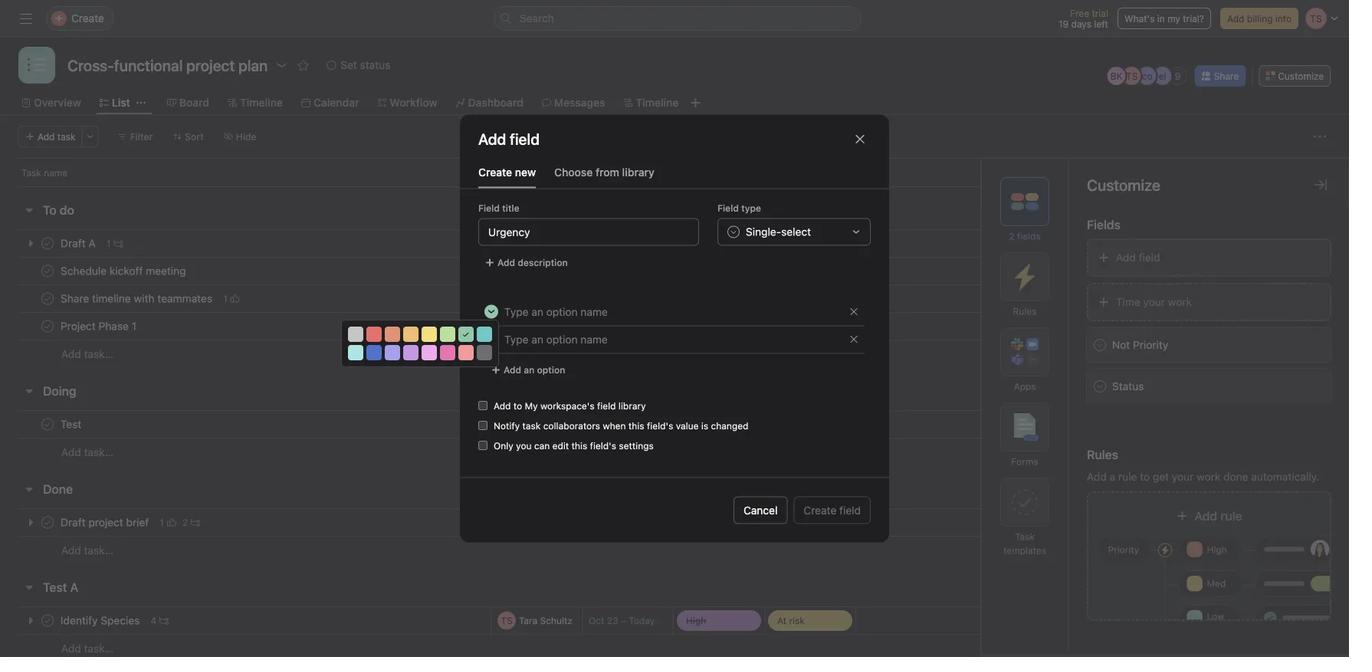 Task type: describe. For each thing, give the bounding box(es) containing it.
0 vertical spatial rules
[[1013, 306, 1037, 317]]

free trial 19 days left
[[1059, 8, 1109, 29]]

Add to My workspace's field library checkbox
[[478, 401, 488, 410]]

messages link
[[542, 94, 605, 111]]

name
[[44, 167, 68, 178]]

add left a
[[1087, 470, 1107, 483]]

project phase 1 cell
[[0, 312, 491, 340]]

single-
[[746, 225, 781, 238]]

task for task name
[[21, 167, 41, 178]]

add task… for test a
[[61, 642, 113, 655]]

search button
[[494, 6, 862, 31]]

add field dialog
[[460, 115, 889, 542]]

add an option button
[[485, 359, 572, 381]]

brad klo
[[519, 266, 556, 276]]

add task… inside the 'header to do' 'tree grid'
[[61, 348, 113, 360]]

cross-functional project plan
[[67, 56, 268, 74]]

add field
[[1116, 251, 1160, 264]]

to do button
[[43, 196, 74, 224]]

add rule
[[1195, 509, 1243, 523]]

1 horizontal spatial to
[[1140, 470, 1150, 483]]

add a rule to get your work done automatically.
[[1087, 470, 1320, 483]]

add up "high"
[[1195, 509, 1218, 523]]

not
[[1112, 338, 1130, 351]]

my
[[1168, 13, 1181, 24]]

task name
[[21, 167, 68, 178]]

add inside the header doing tree grid
[[61, 446, 81, 458]]

do
[[60, 203, 74, 217]]

Test text field
[[58, 417, 86, 432]]

task templates
[[1004, 531, 1047, 556]]

Completed checkbox
[[38, 317, 57, 335]]

due date
[[589, 167, 628, 178]]

high
[[1207, 544, 1227, 555]]

close this dialog image
[[854, 133, 866, 145]]

1 vertical spatial your
[[1172, 470, 1194, 483]]

create new tab panel
[[460, 189, 889, 542]]

add task… for doing
[[61, 446, 113, 458]]

Only you can edit this field's settings checkbox
[[478, 441, 488, 450]]

timeline for 2nd "timeline" link
[[636, 96, 679, 109]]

board link
[[167, 94, 209, 111]]

header test a tree grid
[[0, 606, 1349, 657]]

due
[[589, 167, 606, 178]]

what's
[[1125, 13, 1155, 24]]

list
[[112, 96, 130, 109]]

share
[[1214, 71, 1239, 81]]

field for create field
[[840, 504, 861, 516]]

an
[[524, 365, 535, 375]]

header done tree grid
[[0, 508, 1349, 564]]

when
[[603, 421, 626, 431]]

tara
[[519, 419, 538, 430]]

completed checkbox for bk
[[38, 262, 57, 280]]

close details image
[[1315, 179, 1327, 191]]

apps
[[1014, 381, 1036, 392]]

bk inside the 'header to do' 'tree grid'
[[501, 266, 513, 276]]

library inside tab list
[[622, 166, 655, 178]]

schedule kickoff meeting cell
[[0, 257, 491, 285]]

select
[[781, 225, 811, 238]]

add description button
[[478, 252, 575, 273]]

create for create field
[[804, 504, 837, 516]]

workspace's
[[540, 401, 595, 411]]

completed checkbox for ts
[[38, 415, 57, 434]]

add right add to my workspace's field library "checkbox"
[[494, 401, 511, 411]]

project plan
[[186, 56, 268, 74]]

notify
[[494, 421, 520, 431]]

repeats image
[[643, 237, 656, 250]]

add inside "header done" 'tree grid'
[[61, 544, 81, 557]]

time
[[1116, 296, 1141, 308]]

cancel
[[744, 504, 778, 516]]

2 fields
[[1009, 231, 1041, 242]]

days
[[1072, 18, 1092, 29]]

time your work button
[[1087, 283, 1332, 321]]

add left brad
[[498, 257, 515, 268]]

add task… row for test a
[[0, 634, 1349, 657]]

add task… row for done
[[0, 536, 1349, 564]]

you
[[516, 440, 532, 451]]

to inside create new tab panel
[[514, 401, 522, 411]]

fields
[[1087, 217, 1121, 232]]

add task button
[[18, 126, 83, 147]]

1 vertical spatial rule
[[1221, 509, 1243, 523]]

templates
[[1004, 545, 1047, 556]]

completed image for schedule kickoff meeting "text field"
[[38, 262, 57, 280]]

Notify task collaborators when this field's value is changed checkbox
[[478, 421, 488, 430]]

in
[[1158, 13, 1165, 24]]

field for field type
[[718, 203, 739, 214]]

not priority
[[1112, 338, 1169, 351]]

list image
[[28, 56, 46, 74]]

field's for settings
[[590, 440, 616, 451]]

done
[[43, 482, 73, 496]]

klo
[[542, 266, 556, 276]]

trial?
[[1183, 13, 1204, 24]]

type an option name field for remove option image
[[498, 326, 843, 352]]

low
[[1207, 611, 1225, 622]]

choose from library
[[554, 166, 655, 178]]

status field for schedule kickoff meeting cell
[[764, 257, 856, 285]]

not priority field for share timeline with teammates cell
[[673, 284, 765, 313]]

test cell
[[0, 410, 491, 439]]

add down 'fields'
[[1116, 251, 1136, 264]]

tab list containing create new
[[460, 164, 889, 189]]

value
[[676, 421, 699, 431]]

customize button
[[1259, 65, 1331, 87]]

1 row
[[0, 284, 1349, 313]]

task… for doing
[[84, 446, 113, 458]]

completed image for test text box
[[38, 415, 57, 434]]

doing button
[[43, 377, 76, 405]]

header to do tree grid
[[0, 229, 1349, 368]]

test
[[43, 580, 67, 595]]

board
[[179, 96, 209, 109]]

your inside button
[[1144, 296, 1165, 308]]

a
[[1110, 470, 1116, 483]]

row containing bk
[[0, 257, 1349, 285]]

not priority field for test cell
[[673, 410, 765, 439]]

type
[[741, 203, 761, 214]]

add task… for done
[[61, 544, 113, 557]]

overview link
[[21, 94, 81, 111]]

ts inside row
[[501, 419, 513, 430]]

status field for project phase 1 cell
[[764, 312, 856, 340]]

add down overview 'link'
[[38, 131, 55, 142]]

completed image for project phase 1 text box
[[38, 317, 57, 335]]

not priority field for project phase 1 cell
[[673, 312, 765, 340]]

notify task collaborators when this field's value is changed
[[494, 421, 749, 431]]



Task type: vqa. For each thing, say whether or not it's contained in the screenshot.
'Create' inside Create field button
yes



Task type: locate. For each thing, give the bounding box(es) containing it.
cancel button
[[734, 496, 788, 524]]

status field for share timeline with teammates cell
[[764, 284, 856, 313]]

cross-
[[67, 56, 114, 74]]

add up 'a'
[[61, 544, 81, 557]]

library inside create new tab panel
[[619, 401, 646, 411]]

field
[[1139, 251, 1160, 264], [597, 401, 616, 411], [840, 504, 861, 516]]

new
[[515, 166, 536, 178]]

choose
[[554, 166, 593, 178]]

type an option name field for remove option icon on the right of the page
[[498, 299, 843, 325]]

priority down a
[[1108, 544, 1139, 555]]

0 vertical spatial field
[[1139, 251, 1160, 264]]

1 horizontal spatial this
[[629, 421, 644, 431]]

1 timeline from the left
[[240, 96, 283, 109]]

changed
[[711, 421, 749, 431]]

1 horizontal spatial bk
[[1111, 71, 1123, 81]]

2 add task… button from the top
[[61, 444, 113, 461]]

1 vertical spatial collapse task list for this section image
[[23, 385, 35, 397]]

el
[[1159, 71, 1167, 81]]

create
[[478, 166, 512, 178], [804, 504, 837, 516]]

add task… up 'a'
[[61, 544, 113, 557]]

1 horizontal spatial task
[[523, 421, 541, 431]]

0 horizontal spatial rules
[[1013, 306, 1037, 317]]

time your work
[[1116, 296, 1192, 308]]

1 vertical spatial this
[[572, 440, 587, 451]]

timeline link right messages
[[624, 94, 679, 111]]

tab list
[[460, 164, 889, 189]]

task up "templates"
[[1015, 531, 1035, 542]]

add task… button inside the header doing tree grid
[[61, 444, 113, 461]]

collapse task list for this section image left doing button
[[23, 385, 35, 397]]

add down 'a'
[[61, 642, 81, 655]]

add billing info
[[1227, 13, 1292, 24]]

2 add task… row from the top
[[0, 438, 1349, 466]]

0 vertical spatial completed image
[[38, 317, 57, 335]]

1 button
[[220, 291, 243, 306]]

2
[[1009, 231, 1015, 242]]

collapse task list for this section image
[[23, 483, 35, 495]]

1 completed image from the top
[[38, 317, 57, 335]]

Share timeline with teammates text field
[[58, 291, 217, 306]]

add task… inside header test a tree grid
[[61, 642, 113, 655]]

add billing info button
[[1221, 8, 1299, 29]]

create new
[[478, 166, 536, 178]]

add task… button for test a
[[61, 640, 113, 657]]

1 horizontal spatial create
[[804, 504, 837, 516]]

0 vertical spatial library
[[622, 166, 655, 178]]

share timeline with teammates cell
[[0, 284, 491, 313]]

1 horizontal spatial rules
[[1087, 447, 1119, 462]]

1 vertical spatial ts
[[501, 419, 513, 430]]

ts
[[1126, 71, 1138, 81], [501, 419, 513, 430]]

add task… button inside "header done" 'tree grid'
[[61, 542, 113, 559]]

1 type an option name field from the top
[[498, 299, 843, 325]]

1 horizontal spatial ts
[[1126, 71, 1138, 81]]

0 horizontal spatial ts
[[501, 419, 513, 430]]

task inside create new tab panel
[[523, 421, 541, 431]]

single-select
[[746, 225, 811, 238]]

customize inside customize dropdown button
[[1278, 71, 1324, 81]]

forms
[[1012, 456, 1039, 467]]

share button
[[1195, 65, 1246, 87]]

9
[[1175, 71, 1181, 81]]

completed checkbox inside test cell
[[38, 415, 57, 434]]

what's in my trial? button
[[1118, 8, 1211, 29]]

only you can edit this field's settings
[[494, 440, 654, 451]]

0 vertical spatial completed checkbox
[[38, 262, 57, 280]]

1 vertical spatial field's
[[590, 440, 616, 451]]

1 field from the left
[[478, 203, 500, 214]]

title
[[502, 203, 520, 214]]

create left new
[[478, 166, 512, 178]]

1
[[223, 293, 227, 304]]

doing
[[43, 384, 76, 398]]

remove option image
[[850, 335, 859, 344]]

your right time at the right top
[[1144, 296, 1165, 308]]

completed image inside project phase 1 cell
[[38, 317, 57, 335]]

collapse task list for this section image left test
[[23, 581, 35, 593]]

1 horizontal spatial timeline
[[636, 96, 679, 109]]

schultz
[[540, 419, 573, 430]]

add task… button for doing
[[61, 444, 113, 461]]

1 horizontal spatial field
[[840, 504, 861, 516]]

task inside row
[[21, 167, 41, 178]]

0 vertical spatial this
[[629, 421, 644, 431]]

4 add task… from the top
[[61, 642, 113, 655]]

add task… button down project phase 1 text box
[[61, 346, 113, 363]]

completed image inside the schedule kickoff meeting cell
[[38, 262, 57, 280]]

field left the title
[[478, 203, 500, 214]]

timeline link down "project plan"
[[228, 94, 283, 111]]

remove option image
[[850, 307, 859, 316]]

0 vertical spatial create
[[478, 166, 512, 178]]

task… inside header test a tree grid
[[84, 642, 113, 655]]

completed image inside test cell
[[38, 415, 57, 434]]

bk
[[1111, 71, 1123, 81], [501, 266, 513, 276]]

1 vertical spatial type an option name field
[[498, 326, 843, 352]]

completed image for share timeline with teammates text box
[[38, 289, 57, 308]]

task
[[21, 167, 41, 178], [1015, 531, 1035, 542]]

1 vertical spatial field
[[597, 401, 616, 411]]

task… for test a
[[84, 642, 113, 655]]

library up notify task collaborators when this field's value is changed
[[619, 401, 646, 411]]

2 type an option name field from the top
[[498, 326, 843, 352]]

this up settings
[[629, 421, 644, 431]]

add down test text box
[[61, 446, 81, 458]]

1 horizontal spatial timeline link
[[624, 94, 679, 111]]

row containing task name
[[0, 158, 1349, 186]]

work right time at the right top
[[1168, 296, 1192, 308]]

0 horizontal spatial field
[[478, 203, 500, 214]]

add task… row
[[0, 340, 1349, 368], [0, 438, 1349, 466], [0, 536, 1349, 564], [0, 634, 1349, 657]]

Type an option name field
[[498, 299, 843, 325], [498, 326, 843, 352]]

2 completed image from the top
[[38, 415, 57, 434]]

add task… inside the header doing tree grid
[[61, 446, 113, 458]]

1 timeline link from the left
[[228, 94, 283, 111]]

collapse task list for this section image for test a
[[23, 581, 35, 593]]

2 timeline from the left
[[636, 96, 679, 109]]

1 vertical spatial completed image
[[38, 415, 57, 434]]

bk left brad
[[501, 266, 513, 276]]

0 horizontal spatial task
[[21, 167, 41, 178]]

task down overview
[[57, 131, 76, 142]]

cell
[[582, 257, 674, 285]]

2 task… from the top
[[84, 446, 113, 458]]

field for field title
[[478, 203, 500, 214]]

priority right not
[[1133, 338, 1169, 351]]

rule right a
[[1119, 470, 1137, 483]]

0 horizontal spatial your
[[1144, 296, 1165, 308]]

tara schultz
[[519, 419, 573, 430]]

1 vertical spatial to
[[1140, 470, 1150, 483]]

search list box
[[494, 6, 862, 31]]

create for create new
[[478, 166, 512, 178]]

1 horizontal spatial your
[[1172, 470, 1194, 483]]

19
[[1059, 18, 1069, 29]]

1 vertical spatial customize
[[1087, 176, 1161, 194]]

done
[[1224, 470, 1249, 483]]

1 vertical spatial completed image
[[38, 289, 57, 308]]

to
[[43, 203, 57, 217]]

completed image
[[38, 262, 57, 280], [38, 289, 57, 308]]

0 vertical spatial customize
[[1278, 71, 1324, 81]]

this
[[629, 421, 644, 431], [572, 440, 587, 451]]

brad
[[519, 266, 539, 276]]

settings
[[619, 440, 654, 451]]

assignee
[[498, 167, 537, 178]]

0 vertical spatial collapse task list for this section image
[[23, 204, 35, 216]]

collapse task list for this section image for doing
[[23, 385, 35, 397]]

completed checkbox inside share timeline with teammates cell
[[38, 289, 57, 308]]

0 vertical spatial priority
[[1133, 338, 1169, 351]]

0 vertical spatial task
[[57, 131, 76, 142]]

3 add task… from the top
[[61, 544, 113, 557]]

0 horizontal spatial task
[[57, 131, 76, 142]]

work
[[1168, 296, 1192, 308], [1197, 470, 1221, 483]]

0 vertical spatial to
[[514, 401, 522, 411]]

create inside button
[[804, 504, 837, 516]]

0 vertical spatial ts
[[1126, 71, 1138, 81]]

1 completed image from the top
[[38, 262, 57, 280]]

1 horizontal spatial task
[[1015, 531, 1035, 542]]

1 add task… button from the top
[[61, 346, 113, 363]]

0 horizontal spatial to
[[514, 401, 522, 411]]

Priority, Stage, Status… text field
[[478, 218, 699, 246]]

customize up 'fields'
[[1087, 176, 1161, 194]]

this for edit
[[572, 440, 587, 451]]

date
[[609, 167, 628, 178]]

library
[[622, 166, 655, 178], [619, 401, 646, 411]]

ts left tara
[[501, 419, 513, 430]]

2 collapse task list for this section image from the top
[[23, 385, 35, 397]]

add inside header test a tree grid
[[61, 642, 81, 655]]

1 horizontal spatial field's
[[647, 421, 673, 431]]

task left name in the top left of the page
[[21, 167, 41, 178]]

header doing tree grid
[[0, 410, 1349, 466]]

0 horizontal spatial timeline link
[[228, 94, 283, 111]]

add task… button down 'a'
[[61, 640, 113, 657]]

add field
[[478, 130, 540, 148]]

customize
[[1278, 71, 1324, 81], [1087, 176, 1161, 194]]

1 vertical spatial task
[[1015, 531, 1035, 542]]

add task… inside "header done" 'tree grid'
[[61, 544, 113, 557]]

task inside task templates
[[1015, 531, 1035, 542]]

is
[[701, 421, 709, 431]]

task… inside "header done" 'tree grid'
[[84, 544, 113, 557]]

field's down when
[[590, 440, 616, 451]]

0 vertical spatial your
[[1144, 296, 1165, 308]]

bk left co
[[1111, 71, 1123, 81]]

Completed checkbox
[[38, 262, 57, 280], [38, 289, 57, 308], [38, 415, 57, 434]]

1 task… from the top
[[84, 348, 113, 360]]

2 completed checkbox from the top
[[38, 289, 57, 308]]

this for when
[[629, 421, 644, 431]]

to left my
[[514, 401, 522, 411]]

dashboard link
[[456, 94, 523, 111]]

3 add task… row from the top
[[0, 536, 1349, 564]]

1 horizontal spatial work
[[1197, 470, 1221, 483]]

field title
[[478, 203, 520, 214]]

customize down info
[[1278, 71, 1324, 81]]

1 vertical spatial work
[[1197, 470, 1221, 483]]

completed image left test text box
[[38, 415, 57, 434]]

rules up a
[[1087, 447, 1119, 462]]

0 vertical spatial task
[[21, 167, 41, 178]]

0 vertical spatial field's
[[647, 421, 673, 431]]

2 vertical spatial field
[[840, 504, 861, 516]]

add task… button inside the 'header to do' 'tree grid'
[[61, 346, 113, 363]]

0 horizontal spatial this
[[572, 440, 587, 451]]

rule up "high"
[[1221, 509, 1243, 523]]

a
[[70, 580, 78, 595]]

collapse task list for this section image left the to
[[23, 204, 35, 216]]

add description
[[498, 257, 568, 268]]

library right from
[[622, 166, 655, 178]]

description
[[518, 257, 568, 268]]

1 add task… from the top
[[61, 348, 113, 360]]

1 completed checkbox from the top
[[38, 262, 57, 280]]

not priority field for schedule kickoff meeting cell
[[673, 257, 765, 285]]

option
[[537, 365, 565, 375]]

0 horizontal spatial customize
[[1087, 176, 1161, 194]]

add to starred image
[[297, 59, 309, 71]]

workflow
[[390, 96, 437, 109]]

3 collapse task list for this section image from the top
[[23, 581, 35, 593]]

2 field from the left
[[718, 203, 739, 214]]

completed image left project phase 1 text box
[[38, 317, 57, 335]]

1 vertical spatial completed checkbox
[[38, 289, 57, 308]]

0 vertical spatial bk
[[1111, 71, 1123, 81]]

get
[[1153, 470, 1169, 483]]

1 horizontal spatial rule
[[1221, 509, 1243, 523]]

0 vertical spatial rule
[[1119, 470, 1137, 483]]

info
[[1276, 13, 1292, 24]]

add task… button up 'a'
[[61, 542, 113, 559]]

row containing ts
[[0, 410, 1349, 439]]

rules
[[1013, 306, 1037, 317], [1087, 447, 1119, 462]]

task… inside the header doing tree grid
[[84, 446, 113, 458]]

from
[[596, 166, 620, 178]]

2 vertical spatial collapse task list for this section image
[[23, 581, 35, 593]]

list link
[[100, 94, 130, 111]]

task for add
[[57, 131, 76, 142]]

work inside button
[[1168, 296, 1192, 308]]

fields
[[1017, 231, 1041, 242]]

collapse task list for this section image for to do
[[23, 204, 35, 216]]

co
[[1142, 71, 1153, 81]]

free
[[1070, 8, 1089, 18]]

task…
[[84, 348, 113, 360], [84, 446, 113, 458], [84, 544, 113, 557], [84, 642, 113, 655]]

ts left co
[[1126, 71, 1138, 81]]

messages
[[554, 96, 605, 109]]

timeline for second "timeline" link from the right
[[240, 96, 283, 109]]

completed image inside share timeline with teammates cell
[[38, 289, 57, 308]]

1 vertical spatial bk
[[501, 266, 513, 276]]

add task… down test text box
[[61, 446, 113, 458]]

1 vertical spatial library
[[619, 401, 646, 411]]

0 horizontal spatial field
[[597, 401, 616, 411]]

1 collapse task list for this section image from the top
[[23, 204, 35, 216]]

3 completed checkbox from the top
[[38, 415, 57, 434]]

completed checkbox inside the schedule kickoff meeting cell
[[38, 262, 57, 280]]

timeline link
[[228, 94, 283, 111], [624, 94, 679, 111]]

field for add field
[[1139, 251, 1160, 264]]

1 vertical spatial create
[[804, 504, 837, 516]]

status field for test cell
[[764, 410, 856, 439]]

0 horizontal spatial work
[[1168, 296, 1192, 308]]

0 vertical spatial work
[[1168, 296, 1192, 308]]

task… inside the 'header to do' 'tree grid'
[[84, 348, 113, 360]]

2 vertical spatial completed checkbox
[[38, 415, 57, 434]]

search
[[520, 12, 554, 25]]

only
[[494, 440, 514, 451]]

add task… button inside header test a tree grid
[[61, 640, 113, 657]]

rule
[[1119, 470, 1137, 483], [1221, 509, 1243, 523]]

task for notify
[[523, 421, 541, 431]]

1 horizontal spatial customize
[[1278, 71, 1324, 81]]

overview
[[34, 96, 81, 109]]

2 timeline link from the left
[[624, 94, 679, 111]]

field
[[478, 203, 500, 214], [718, 203, 739, 214]]

add task… row for doing
[[0, 438, 1349, 466]]

completed image
[[38, 317, 57, 335], [38, 415, 57, 434]]

left
[[1094, 18, 1109, 29]]

collapse task list for this section image
[[23, 204, 35, 216], [23, 385, 35, 397], [23, 581, 35, 593]]

what's in my trial?
[[1125, 13, 1204, 24]]

field type
[[718, 203, 761, 214]]

rules down 2 fields
[[1013, 306, 1037, 317]]

task for task templates
[[1015, 531, 1035, 542]]

1 horizontal spatial field
[[718, 203, 739, 214]]

2 horizontal spatial field
[[1139, 251, 1160, 264]]

workflow link
[[378, 94, 437, 111]]

row
[[0, 158, 1349, 186], [18, 186, 1331, 187], [0, 257, 1349, 285], [0, 312, 1349, 340], [0, 410, 1349, 439]]

task inside button
[[57, 131, 76, 142]]

work left done
[[1197, 470, 1221, 483]]

2 completed image from the top
[[38, 289, 57, 308]]

functional
[[114, 56, 183, 74]]

create right cancel
[[804, 504, 837, 516]]

0 horizontal spatial create
[[478, 166, 512, 178]]

add task… down 'a'
[[61, 642, 113, 655]]

1 vertical spatial priority
[[1108, 544, 1139, 555]]

0 horizontal spatial rule
[[1119, 470, 1137, 483]]

0 vertical spatial completed image
[[38, 262, 57, 280]]

field's left value at the right bottom
[[647, 421, 673, 431]]

to left 'get'
[[1140, 470, 1150, 483]]

add up doing
[[61, 348, 81, 360]]

collaborators
[[543, 421, 600, 431]]

add left billing
[[1227, 13, 1245, 24]]

your right 'get'
[[1172, 470, 1194, 483]]

Schedule kickoff meeting text field
[[58, 263, 191, 279]]

add task… button for done
[[61, 542, 113, 559]]

0 horizontal spatial bk
[[501, 266, 513, 276]]

test a button
[[43, 573, 78, 601]]

task down my
[[523, 421, 541, 431]]

4 add task… row from the top
[[0, 634, 1349, 657]]

field's
[[647, 421, 673, 431], [590, 440, 616, 451]]

0 vertical spatial type an option name field
[[498, 299, 843, 325]]

add task… down project phase 1 text box
[[61, 348, 113, 360]]

calendar link
[[301, 94, 359, 111]]

1 add task… row from the top
[[0, 340, 1349, 368]]

3 add task… button from the top
[[61, 542, 113, 559]]

add task… button down test text box
[[61, 444, 113, 461]]

this right edit
[[572, 440, 587, 451]]

field's for value
[[647, 421, 673, 431]]

4 task… from the top
[[84, 642, 113, 655]]

add inside the 'header to do' 'tree grid'
[[61, 348, 81, 360]]

1 vertical spatial task
[[523, 421, 541, 431]]

0 horizontal spatial field's
[[590, 440, 616, 451]]

2 add task… from the top
[[61, 446, 113, 458]]

Project Phase 1 text field
[[58, 319, 141, 334]]

3 task… from the top
[[84, 544, 113, 557]]

trial
[[1092, 8, 1109, 18]]

add left an
[[504, 365, 521, 375]]

task… for done
[[84, 544, 113, 557]]

1 vertical spatial rules
[[1087, 447, 1119, 462]]

field left type
[[718, 203, 739, 214]]

0 horizontal spatial timeline
[[240, 96, 283, 109]]

4 add task… button from the top
[[61, 640, 113, 657]]



